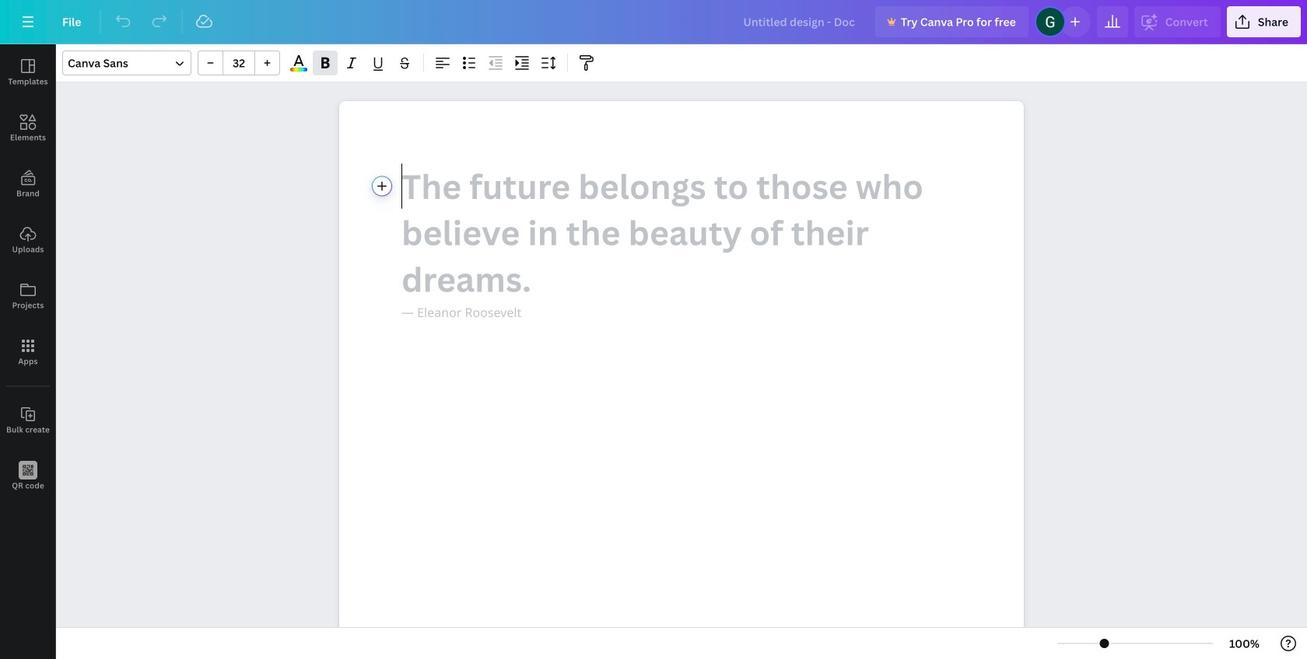 Task type: describe. For each thing, give the bounding box(es) containing it.
– – number field
[[228, 56, 250, 70]]

Design title text field
[[731, 6, 869, 37]]

color range image
[[290, 68, 307, 72]]

Zoom button
[[1219, 632, 1270, 657]]



Task type: locate. For each thing, give the bounding box(es) containing it.
group
[[198, 51, 280, 75]]

None text field
[[339, 101, 1024, 660]]

side panel tab list
[[0, 44, 56, 505]]

main menu bar
[[0, 0, 1307, 44]]



Task type: vqa. For each thing, say whether or not it's contained in the screenshot.
bottommost a
no



